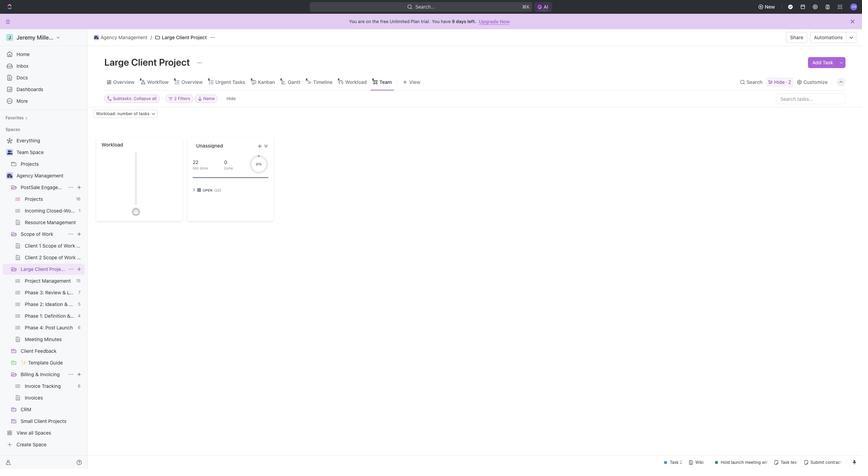 Task type: vqa. For each thing, say whether or not it's contained in the screenshot.
days on the top of page
yes



Task type: locate. For each thing, give the bounding box(es) containing it.
agency management left /
[[101, 34, 148, 40]]

spaces down the small client projects
[[35, 431, 51, 436]]

projects down team space
[[21, 161, 39, 167]]

2 overview from the left
[[181, 79, 203, 85]]

collapse
[[134, 96, 151, 101]]

phase left 3:
[[25, 290, 38, 296]]

1 overview from the left
[[113, 79, 135, 85]]

new button
[[756, 1, 780, 12]]

all up create space
[[29, 431, 34, 436]]

1 6 from the top
[[78, 325, 81, 331]]

not
[[193, 166, 199, 170]]

won
[[64, 208, 74, 214]]

hide right search
[[775, 79, 785, 85]]

overview link up subtasks:
[[112, 77, 135, 87]]

management up phase 3: review & launch
[[42, 278, 71, 284]]

1 vertical spatial large
[[104, 56, 129, 68]]

0 horizontal spatial overview link
[[112, 77, 135, 87]]

launch down phase 1: definition & onboarding link
[[57, 325, 73, 331]]

overview for 1st overview link from right
[[181, 79, 203, 85]]

phase 2: ideation & production
[[25, 302, 93, 308]]

1 vertical spatial spaces
[[35, 431, 51, 436]]

1 right won
[[79, 208, 81, 214]]

feedback
[[35, 349, 57, 354]]

1 vertical spatial agency
[[17, 173, 33, 179]]

scope inside "link"
[[42, 243, 57, 249]]

1 vertical spatial team
[[17, 149, 29, 155]]

& left '4'
[[67, 313, 71, 319]]

scope down client 1 scope of work docs "link"
[[43, 255, 57, 261]]

0 horizontal spatial all
[[29, 431, 34, 436]]

2 vertical spatial work
[[64, 255, 76, 261]]

resource
[[25, 220, 46, 226]]

1 vertical spatial large client project link
[[21, 264, 66, 275]]

launch down "15"
[[67, 290, 83, 296]]

agency right business time icon
[[101, 34, 117, 40]]

0 vertical spatial large client project link
[[153, 33, 209, 42]]

miller's
[[37, 34, 55, 41]]

tree inside 'sidebar' navigation
[[3, 135, 98, 451]]

9
[[452, 19, 455, 24]]

0 horizontal spatial large
[[21, 267, 34, 272]]

projects link
[[21, 159, 83, 170], [25, 194, 73, 205]]

view inside 'sidebar' navigation
[[17, 431, 27, 436]]

large client project up the workflow link
[[104, 56, 192, 68]]

0 vertical spatial projects
[[21, 161, 39, 167]]

phase for phase 3: review & launch
[[25, 290, 38, 296]]

all
[[152, 96, 157, 101], [29, 431, 34, 436]]

view for view
[[410, 79, 421, 85]]

small
[[21, 419, 33, 425]]

1 horizontal spatial 2
[[174, 96, 177, 101]]

launch
[[67, 290, 83, 296], [57, 325, 73, 331]]

1 horizontal spatial agency
[[101, 34, 117, 40]]

view right 'team' link
[[410, 79, 421, 85]]

space for create space
[[33, 442, 46, 448]]

projects up incoming
[[25, 196, 43, 202]]

unlimited
[[390, 19, 410, 24]]

1 vertical spatial 2
[[174, 96, 177, 101]]

incoming closed-won deals
[[25, 208, 88, 214]]

0 horizontal spatial agency
[[17, 173, 33, 179]]

docs up client 2 scope of work docs
[[76, 243, 88, 249]]

phase inside "link"
[[25, 302, 38, 308]]

0 horizontal spatial you
[[349, 19, 357, 24]]

add
[[813, 60, 822, 65]]

0 vertical spatial view
[[410, 79, 421, 85]]

sidebar navigation
[[0, 29, 98, 470]]

business time image
[[7, 174, 12, 178]]

2 vertical spatial scope
[[43, 255, 57, 261]]

large client project link up project management
[[21, 264, 66, 275]]

0 vertical spatial team
[[380, 79, 392, 85]]

0 vertical spatial 1
[[79, 208, 81, 214]]

1 horizontal spatial view
[[410, 79, 421, 85]]

0 vertical spatial work
[[42, 231, 53, 237]]

workload link
[[344, 77, 367, 87]]

1 horizontal spatial workload
[[345, 79, 367, 85]]

view up create
[[17, 431, 27, 436]]

small client projects link
[[21, 416, 83, 427]]

large client project
[[162, 34, 207, 40], [104, 56, 192, 68], [21, 267, 66, 272]]

invoice tracking link
[[25, 381, 75, 392]]

all right the collapse
[[152, 96, 157, 101]]

2 filters
[[174, 96, 190, 101]]

&
[[62, 290, 66, 296], [64, 302, 68, 308], [67, 313, 71, 319], [35, 372, 39, 378]]

(22)
[[214, 188, 221, 192]]

2 horizontal spatial large
[[162, 34, 175, 40]]

days
[[456, 19, 467, 24]]

scope down scope of work link
[[42, 243, 57, 249]]

overview link
[[112, 77, 135, 87], [180, 77, 203, 87]]

phase left 2:
[[25, 302, 38, 308]]

work down resource management
[[42, 231, 53, 237]]

favorites button
[[3, 114, 31, 122]]

agency management up postsale engagements
[[17, 173, 63, 179]]

small client projects
[[21, 419, 66, 425]]

1 vertical spatial launch
[[57, 325, 73, 331]]

docs inside "link"
[[76, 243, 88, 249]]

2 vertical spatial projects
[[48, 419, 66, 425]]

2 left the 'filters'
[[174, 96, 177, 101]]

1 overview link from the left
[[112, 77, 135, 87]]

you left are
[[349, 19, 357, 24]]

1 horizontal spatial overview link
[[180, 77, 203, 87]]

overview up subtasks:
[[113, 79, 135, 85]]

workload:
[[96, 111, 116, 116]]

hide down urgent tasks link
[[227, 96, 236, 101]]

hide for hide
[[227, 96, 236, 101]]

customize button
[[795, 77, 830, 87]]

create
[[17, 442, 31, 448]]

team space
[[17, 149, 44, 155]]

client 1 scope of work docs
[[25, 243, 88, 249]]

scope down 'resource'
[[21, 231, 35, 237]]

large client project up project management
[[21, 267, 66, 272]]

1 horizontal spatial all
[[152, 96, 157, 101]]

0 horizontal spatial agency management link
[[17, 170, 83, 181]]

team for team
[[380, 79, 392, 85]]

large client project inside tree
[[21, 267, 66, 272]]

1 inside "link"
[[39, 243, 41, 249]]

1 vertical spatial scope
[[42, 243, 57, 249]]

1 vertical spatial agency management
[[17, 173, 63, 179]]

docs up "15"
[[77, 255, 88, 261]]

2 vertical spatial large
[[21, 267, 34, 272]]

inbox link
[[3, 61, 85, 72]]

1 phase from the top
[[25, 290, 38, 296]]

hide inside button
[[227, 96, 236, 101]]

hide for hide 2
[[775, 79, 785, 85]]

2 down client 1 scope of work docs "link"
[[39, 255, 42, 261]]

large
[[162, 34, 175, 40], [104, 56, 129, 68], [21, 267, 34, 272]]

1 vertical spatial docs
[[76, 243, 88, 249]]

workload left 'team' link
[[345, 79, 367, 85]]

overview for 1st overview link from left
[[113, 79, 135, 85]]

0 horizontal spatial team
[[17, 149, 29, 155]]

1 vertical spatial projects
[[25, 196, 43, 202]]

filters
[[178, 96, 190, 101]]

1 vertical spatial agency management link
[[17, 170, 83, 181]]

management inside "link"
[[42, 278, 71, 284]]

0 horizontal spatial view
[[17, 431, 27, 436]]

jeremy miller's workspace
[[17, 34, 85, 41]]

3 phase from the top
[[25, 313, 38, 319]]

0 vertical spatial large
[[162, 34, 175, 40]]

0 vertical spatial agency
[[101, 34, 117, 40]]

2 left customize button in the top of the page
[[789, 79, 792, 85]]

1 horizontal spatial spaces
[[35, 431, 51, 436]]

work for 2
[[64, 255, 76, 261]]

add task
[[813, 60, 834, 65]]

you
[[349, 19, 357, 24], [432, 19, 440, 24]]

tracking
[[42, 384, 61, 390]]

space
[[30, 149, 44, 155], [33, 442, 46, 448]]

create space
[[17, 442, 46, 448]]

view inside button
[[410, 79, 421, 85]]

subtasks:
[[113, 96, 133, 101]]

new
[[765, 4, 776, 10]]

& inside "link"
[[64, 302, 68, 308]]

& right ideation
[[64, 302, 68, 308]]

work inside "link"
[[64, 243, 75, 249]]

gantt
[[288, 79, 301, 85]]

& right "review"
[[62, 290, 66, 296]]

phase 4: post launch link
[[25, 323, 75, 334]]

invoicing
[[40, 372, 60, 378]]

team space link
[[17, 147, 83, 158]]

1 down scope of work link
[[39, 243, 41, 249]]

large client project right /
[[162, 34, 207, 40]]

scope of work link
[[21, 229, 65, 240]]

4 phase from the top
[[25, 325, 38, 331]]

team for team space
[[17, 149, 29, 155]]

& right the billing
[[35, 372, 39, 378]]

billing & invoicing link
[[21, 370, 65, 381]]

hide
[[775, 79, 785, 85], [227, 96, 236, 101]]

user group image
[[7, 151, 12, 155]]

0 done
[[224, 159, 233, 170]]

of up client 2 scope of work docs
[[58, 243, 62, 249]]

agency management link left /
[[92, 33, 149, 42]]

tree
[[3, 135, 98, 451]]

team inside tree
[[17, 149, 29, 155]]

1 vertical spatial workload
[[102, 142, 123, 148]]

have
[[441, 19, 451, 24]]

✨
[[21, 360, 27, 366]]

1 vertical spatial work
[[64, 243, 75, 249]]

1 vertical spatial 6
[[78, 384, 81, 389]]

0 vertical spatial scope
[[21, 231, 35, 237]]

0 vertical spatial all
[[152, 96, 157, 101]]

open
[[203, 188, 213, 192]]

0 horizontal spatial agency management
[[17, 173, 63, 179]]

view for view all spaces
[[17, 431, 27, 436]]

0 vertical spatial 6
[[78, 325, 81, 331]]

1 horizontal spatial team
[[380, 79, 392, 85]]

phase left 4:
[[25, 325, 38, 331]]

are
[[358, 19, 365, 24]]

1
[[79, 208, 81, 214], [39, 243, 41, 249]]

engagements
[[41, 185, 72, 190]]

the
[[373, 19, 379, 24]]

all inside 'sidebar' navigation
[[29, 431, 34, 436]]

6 down '4'
[[78, 325, 81, 331]]

docs down inbox
[[17, 75, 28, 81]]

0 vertical spatial workload
[[345, 79, 367, 85]]

large client project link right /
[[153, 33, 209, 42]]

scope for 1
[[42, 243, 57, 249]]

work up client 2 scope of work docs
[[64, 243, 75, 249]]

6
[[78, 325, 81, 331], [78, 384, 81, 389]]

2 phase from the top
[[25, 302, 38, 308]]

0 vertical spatial 2
[[789, 79, 792, 85]]

0 horizontal spatial 2
[[39, 255, 42, 261]]

1 vertical spatial hide
[[227, 96, 236, 101]]

0 vertical spatial hide
[[775, 79, 785, 85]]

1 vertical spatial space
[[33, 442, 46, 448]]

0 vertical spatial agency management link
[[92, 33, 149, 42]]

1 vertical spatial large client project
[[104, 56, 192, 68]]

spaces down favorites
[[6, 127, 20, 132]]

/
[[151, 34, 152, 40]]

crm
[[21, 407, 31, 413]]

agency up postsale
[[17, 173, 33, 179]]

scope for 2
[[43, 255, 57, 261]]

invoices
[[25, 395, 43, 401]]

1 horizontal spatial overview
[[181, 79, 203, 85]]

work for 1
[[64, 243, 75, 249]]

upgrade
[[479, 18, 499, 24]]

0 vertical spatial spaces
[[6, 127, 20, 132]]

0 vertical spatial docs
[[17, 75, 28, 81]]

phase left 1:
[[25, 313, 38, 319]]

now
[[500, 18, 510, 24]]

overview up the 'filters'
[[181, 79, 203, 85]]

space down everything link
[[30, 149, 44, 155]]

space down view all spaces link
[[33, 442, 46, 448]]

tree containing everything
[[3, 135, 98, 451]]

spaces
[[6, 127, 20, 132], [35, 431, 51, 436]]

2 vertical spatial large client project
[[21, 267, 66, 272]]

2 horizontal spatial 2
[[789, 79, 792, 85]]

agency management link up postsale engagements
[[17, 170, 83, 181]]

team right user group image
[[17, 149, 29, 155]]

tasks
[[139, 111, 150, 116]]

team left view button
[[380, 79, 392, 85]]

projects down crm link on the bottom of page
[[48, 419, 66, 425]]

7
[[78, 290, 81, 295]]

management up postsale engagements
[[34, 173, 63, 179]]

2 6 from the top
[[78, 384, 81, 389]]

1 vertical spatial view
[[17, 431, 27, 436]]

meeting minutes
[[25, 337, 62, 343]]

1 vertical spatial 1
[[39, 243, 41, 249]]

0 horizontal spatial 1
[[39, 243, 41, 249]]

projects link down team space link
[[21, 159, 83, 170]]

1 vertical spatial all
[[29, 431, 34, 436]]

✨ template guide
[[21, 360, 63, 366]]

1 horizontal spatial large
[[104, 56, 129, 68]]

business time image
[[94, 36, 99, 39]]

you left have
[[432, 19, 440, 24]]

0 horizontal spatial hide
[[227, 96, 236, 101]]

dashboards link
[[3, 84, 85, 95]]

jm button
[[849, 1, 860, 12]]

0 horizontal spatial large client project link
[[21, 264, 66, 275]]

2 vertical spatial docs
[[77, 255, 88, 261]]

ideation
[[45, 302, 63, 308]]

2 for client 2 scope of work docs
[[39, 255, 42, 261]]

work down client 1 scope of work docs "link"
[[64, 255, 76, 261]]

urgent tasks
[[216, 79, 245, 85]]

6 up invoices link
[[78, 384, 81, 389]]

overview link up the 'filters'
[[180, 77, 203, 87]]

1 horizontal spatial 1
[[79, 208, 81, 214]]

of inside "link"
[[58, 243, 62, 249]]

⌘k
[[522, 4, 530, 10]]

workload down workload:
[[102, 142, 123, 148]]

management down incoming closed-won deals link
[[47, 220, 76, 226]]

1 horizontal spatial hide
[[775, 79, 785, 85]]

2 inside client 2 scope of work docs link
[[39, 255, 42, 261]]

docs for client 2 scope of work docs
[[77, 255, 88, 261]]

6 for invoice tracking
[[78, 384, 81, 389]]

0 vertical spatial space
[[30, 149, 44, 155]]

0 horizontal spatial overview
[[113, 79, 135, 85]]

1 horizontal spatial you
[[432, 19, 440, 24]]

phase for phase 2: ideation & production
[[25, 302, 38, 308]]

2 vertical spatial 2
[[39, 255, 42, 261]]

projects link down postsale engagements link
[[25, 194, 73, 205]]

1 horizontal spatial agency management
[[101, 34, 148, 40]]



Task type: describe. For each thing, give the bounding box(es) containing it.
task
[[823, 60, 834, 65]]

project inside "link"
[[25, 278, 41, 284]]

postsale engagements
[[21, 185, 72, 190]]

done
[[200, 166, 208, 170]]

unassigned
[[196, 143, 223, 149]]

kanban link
[[257, 77, 275, 87]]

2 you from the left
[[432, 19, 440, 24]]

phase for phase 4: post launch
[[25, 325, 38, 331]]

automations button
[[811, 32, 847, 43]]

view all spaces link
[[3, 428, 83, 439]]

crm link
[[21, 405, 83, 416]]

2 for hide 2
[[789, 79, 792, 85]]

home link
[[3, 49, 85, 60]]

of down 'resource'
[[36, 231, 41, 237]]

timeline link
[[312, 77, 333, 87]]

spaces inside tree
[[35, 431, 51, 436]]

0 vertical spatial agency management
[[101, 34, 148, 40]]

done
[[224, 166, 233, 170]]

space for team space
[[30, 149, 44, 155]]

5
[[78, 302, 81, 307]]

management left /
[[118, 34, 148, 40]]

invoices link
[[25, 393, 83, 404]]

phase for phase 1: definition & onboarding
[[25, 313, 38, 319]]

hide button
[[224, 95, 239, 103]]

phase 2: ideation & production link
[[25, 299, 93, 310]]

postsale
[[21, 185, 40, 190]]

large inside tree
[[21, 267, 34, 272]]

1 horizontal spatial large client project link
[[153, 33, 209, 42]]

ai button
[[534, 2, 553, 12]]

management for the resource management link
[[47, 220, 76, 226]]

workflow
[[147, 79, 169, 85]]

jeremy miller's workspace, , element
[[6, 34, 13, 41]]

of down client 1 scope of work docs "link"
[[58, 255, 63, 261]]

ai
[[544, 4, 549, 10]]

favorites
[[6, 115, 24, 121]]

more button
[[3, 96, 85, 107]]

phase 4: post launch
[[25, 325, 73, 331]]

22
[[193, 159, 199, 165]]

client 2 scope of work docs
[[25, 255, 88, 261]]

onboarding
[[72, 313, 98, 319]]

j
[[8, 35, 11, 40]]

urgent
[[216, 79, 231, 85]]

management for project management "link"
[[42, 278, 71, 284]]

2 inside 2 filters dropdown button
[[174, 96, 177, 101]]

inbox
[[17, 63, 29, 69]]

plan
[[411, 19, 420, 24]]

free
[[381, 19, 389, 24]]

subtasks: collapse all
[[113, 96, 157, 101]]

6 for phase 4: post launch
[[78, 325, 81, 331]]

jm
[[852, 5, 857, 9]]

invoice tracking
[[25, 384, 61, 390]]

scope of work
[[21, 231, 53, 237]]

1 horizontal spatial agency management link
[[92, 33, 149, 42]]

phase 3: review & launch
[[25, 290, 83, 296]]

everything
[[17, 138, 40, 144]]

deals
[[75, 208, 88, 214]]

minutes
[[44, 337, 62, 343]]

closed-
[[46, 208, 64, 214]]

1 you from the left
[[349, 19, 357, 24]]

& for production
[[64, 302, 68, 308]]

invoice
[[25, 384, 40, 390]]

docs for client 1 scope of work docs
[[76, 243, 88, 249]]

template
[[28, 360, 49, 366]]

more
[[17, 98, 28, 104]]

project management
[[25, 278, 71, 284]]

client 2 scope of work docs link
[[25, 252, 88, 263]]

phase 1: definition & onboarding link
[[25, 311, 98, 322]]

number
[[117, 111, 133, 116]]

0 vertical spatial projects link
[[21, 159, 83, 170]]

incoming closed-won deals link
[[25, 206, 88, 217]]

create space link
[[3, 440, 83, 451]]

2 overview link from the left
[[180, 77, 203, 87]]

resource management link
[[25, 217, 83, 228]]

customize
[[804, 79, 828, 85]]

post
[[45, 325, 55, 331]]

0 horizontal spatial workload
[[102, 142, 123, 148]]

meeting
[[25, 337, 43, 343]]

search button
[[738, 77, 765, 87]]

incoming
[[25, 208, 45, 214]]

workload: number of tasks
[[96, 111, 150, 116]]

agency inside tree
[[17, 173, 33, 179]]

0 vertical spatial launch
[[67, 290, 83, 296]]

client inside "link"
[[25, 243, 38, 249]]

home
[[17, 51, 30, 57]]

+
[[258, 142, 262, 150]]

production
[[69, 302, 93, 308]]

gantt link
[[287, 77, 301, 87]]

client 1 scope of work docs link
[[25, 241, 88, 252]]

name
[[203, 96, 215, 101]]

management for bottom agency management link
[[34, 173, 63, 179]]

16
[[76, 197, 81, 202]]

2 filters button
[[166, 95, 193, 103]]

billing
[[21, 372, 34, 378]]

dashboards
[[17, 86, 43, 92]]

share
[[791, 34, 804, 40]]

0 horizontal spatial spaces
[[6, 127, 20, 132]]

& for launch
[[62, 290, 66, 296]]

of left "tasks"
[[134, 111, 138, 116]]

Search tasks... text field
[[777, 94, 846, 104]]

share button
[[787, 32, 808, 43]]

& for onboarding
[[67, 313, 71, 319]]

meeting minutes link
[[25, 334, 83, 345]]

view button
[[401, 74, 423, 90]]

on
[[366, 19, 371, 24]]

tasks
[[232, 79, 245, 85]]

phase 3: review & launch link
[[25, 288, 83, 299]]

1 vertical spatial projects link
[[25, 194, 73, 205]]

jeremy
[[17, 34, 35, 41]]

15
[[76, 279, 81, 284]]

0 vertical spatial large client project
[[162, 34, 207, 40]]

2:
[[40, 302, 44, 308]]

agency management inside tree
[[17, 173, 63, 179]]



